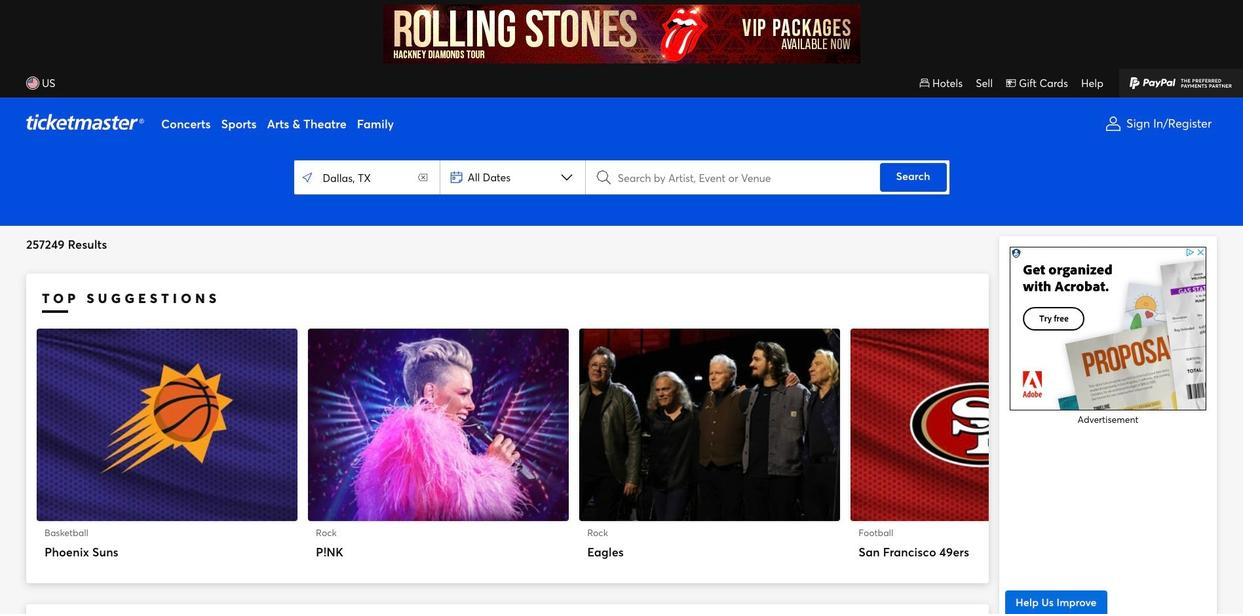 Task type: describe. For each thing, give the bounding box(es) containing it.
0 vertical spatial advertisement element
[[383, 5, 860, 64]]

menu inside main navigation element
[[156, 98, 1094, 150]]

Search by Artist, Event or Venue text field
[[612, 163, 877, 192]]



Task type: locate. For each thing, give the bounding box(es) containing it.
City or Zip Code field
[[297, 163, 437, 192]]

1 vertical spatial advertisement element
[[1010, 247, 1206, 411]]

advertisement element
[[383, 5, 860, 64], [1010, 247, 1206, 411]]

paypal preferred payments partner image
[[1119, 69, 1243, 98]]

main navigation element
[[0, 69, 1243, 150]]

0 horizontal spatial advertisement element
[[383, 5, 860, 64]]

1 horizontal spatial advertisement element
[[1010, 247, 1206, 411]]

menu
[[156, 98, 1094, 150]]

None search field
[[294, 161, 949, 195]]



